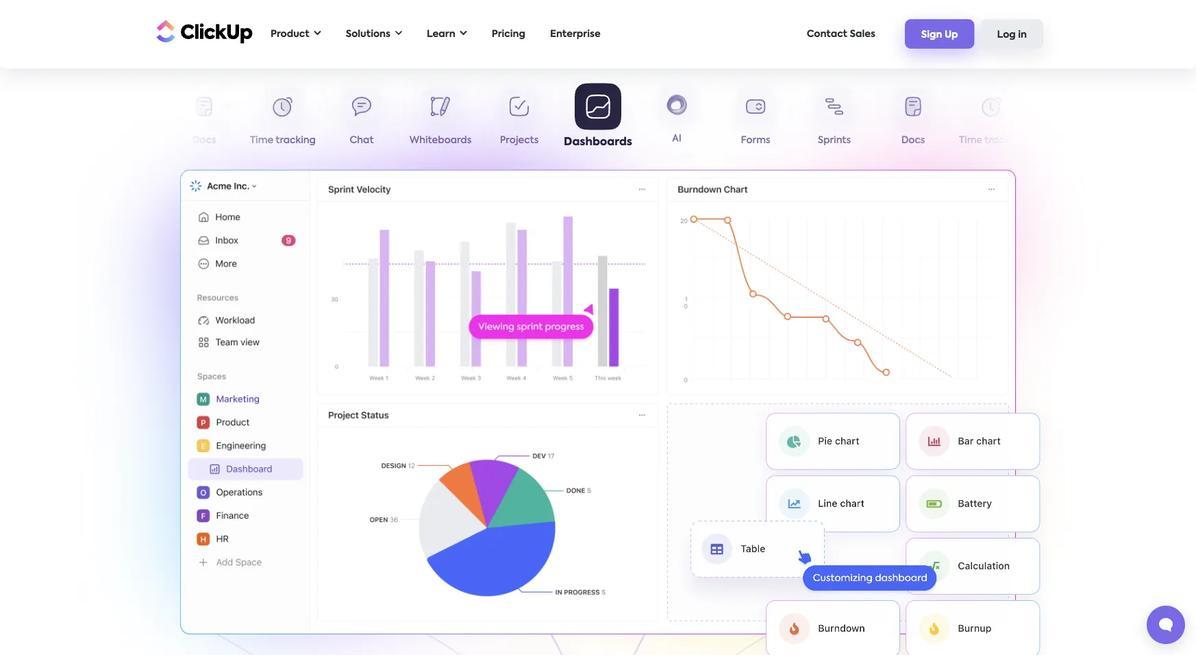 Task type: describe. For each thing, give the bounding box(es) containing it.
whiteboards button
[[401, 88, 480, 151]]

2 tracking from the left
[[985, 136, 1025, 145]]

2 docs from the left
[[902, 136, 925, 145]]

contact sales
[[807, 29, 876, 39]]

ai
[[672, 135, 682, 145]]

2 chat button from the left
[[1032, 88, 1111, 151]]

learn
[[427, 29, 456, 39]]

sales
[[850, 29, 876, 39]]

1 docs from the left
[[192, 136, 216, 145]]

log in
[[998, 30, 1027, 40]]

1 chat from the left
[[350, 136, 374, 145]]

sign
[[922, 30, 943, 40]]

1 time from the left
[[250, 136, 273, 145]]

contact sales link
[[800, 20, 883, 48]]

clickup image
[[153, 18, 253, 44]]

2 docs button from the left
[[874, 88, 953, 151]]

2 time tracking button from the left
[[953, 88, 1032, 151]]

dashboards
[[564, 136, 633, 147]]

contact
[[807, 29, 848, 39]]

2 sprints from the left
[[818, 136, 851, 145]]

log
[[998, 30, 1016, 40]]

1 docs button from the left
[[165, 88, 244, 151]]

1 sprints from the left
[[109, 136, 142, 145]]

product
[[271, 29, 310, 39]]

product button
[[264, 20, 328, 48]]

dashboards button
[[559, 83, 638, 151]]



Task type: locate. For each thing, give the bounding box(es) containing it.
dashboards image
[[180, 170, 1016, 634], [674, 398, 1057, 655]]

1 horizontal spatial time tracking
[[959, 136, 1025, 145]]

log in link
[[981, 19, 1044, 49]]

time tracking
[[250, 136, 316, 145], [959, 136, 1025, 145]]

1 horizontal spatial docs button
[[874, 88, 953, 151]]

0 horizontal spatial sprints
[[109, 136, 142, 145]]

1 horizontal spatial chat button
[[1032, 88, 1111, 151]]

1 horizontal spatial time
[[959, 136, 983, 145]]

pricing
[[492, 29, 526, 39]]

pricing link
[[485, 20, 533, 48]]

0 horizontal spatial time tracking
[[250, 136, 316, 145]]

docs
[[192, 136, 216, 145], [902, 136, 925, 145]]

sprints button
[[86, 88, 165, 151], [795, 88, 874, 151]]

sign up
[[922, 30, 958, 40]]

0 horizontal spatial docs
[[192, 136, 216, 145]]

up
[[945, 30, 958, 40]]

0 horizontal spatial docs button
[[165, 88, 244, 151]]

solutions button
[[339, 20, 409, 48]]

2 sprints button from the left
[[795, 88, 874, 151]]

1 time tracking from the left
[[250, 136, 316, 145]]

whiteboards
[[410, 136, 472, 145]]

0 horizontal spatial time
[[250, 136, 273, 145]]

1 horizontal spatial sprints button
[[795, 88, 874, 151]]

1 time tracking button from the left
[[244, 88, 322, 151]]

1 horizontal spatial sprints
[[818, 136, 851, 145]]

sign up button
[[905, 19, 975, 49]]

forms button
[[717, 88, 795, 151]]

time tracking button
[[244, 88, 322, 151], [953, 88, 1032, 151]]

solutions
[[346, 29, 391, 39]]

0 horizontal spatial tracking
[[276, 136, 316, 145]]

0 horizontal spatial sprints button
[[86, 88, 165, 151]]

forms
[[741, 136, 771, 145]]

0 horizontal spatial time tracking button
[[244, 88, 322, 151]]

2 time tracking from the left
[[959, 136, 1025, 145]]

projects
[[500, 136, 539, 145]]

1 horizontal spatial tracking
[[985, 136, 1025, 145]]

in
[[1019, 30, 1027, 40]]

chat button
[[322, 88, 401, 151], [1032, 88, 1111, 151]]

chat
[[350, 136, 374, 145], [1059, 136, 1083, 145]]

enterprise link
[[543, 20, 608, 48]]

enterprise
[[550, 29, 601, 39]]

1 chat button from the left
[[322, 88, 401, 151]]

2 chat from the left
[[1059, 136, 1083, 145]]

1 tracking from the left
[[276, 136, 316, 145]]

projects button
[[480, 88, 559, 151]]

0 horizontal spatial chat
[[350, 136, 374, 145]]

sprints
[[109, 136, 142, 145], [818, 136, 851, 145]]

1 horizontal spatial time tracking button
[[953, 88, 1032, 151]]

2 time from the left
[[959, 136, 983, 145]]

0 horizontal spatial chat button
[[322, 88, 401, 151]]

1 sprints button from the left
[[86, 88, 165, 151]]

learn button
[[420, 20, 474, 48]]

docs button
[[165, 88, 244, 151], [874, 88, 953, 151]]

1 horizontal spatial chat
[[1059, 136, 1083, 145]]

1 horizontal spatial docs
[[902, 136, 925, 145]]

tracking
[[276, 136, 316, 145], [985, 136, 1025, 145]]

time
[[250, 136, 273, 145], [959, 136, 983, 145]]

ai button
[[638, 87, 717, 151]]



Task type: vqa. For each thing, say whether or not it's contained in the screenshot.
rightmost the Time
yes



